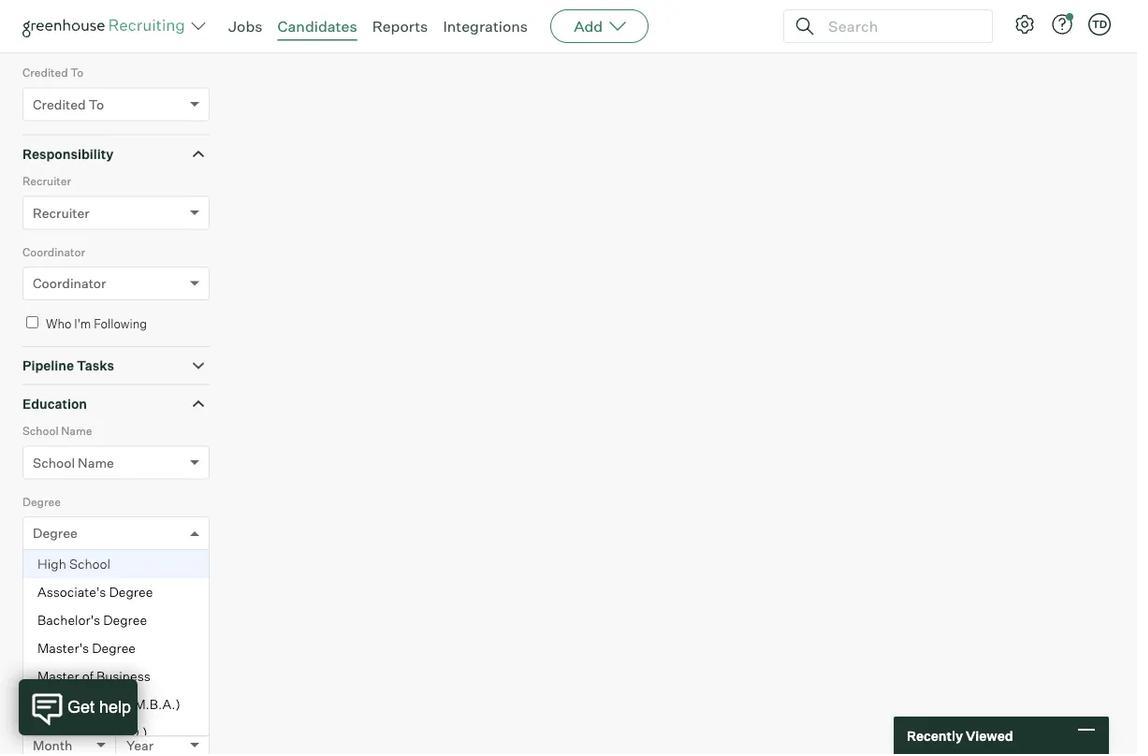 Task type: describe. For each thing, give the bounding box(es) containing it.
master of business administration (m.b.a.) option
[[23, 663, 209, 719]]

education for education
[[22, 396, 87, 412]]

school name element
[[22, 422, 210, 493]]

0 vertical spatial recruiter
[[22, 174, 71, 188]]

bachelor's degree option
[[23, 607, 209, 635]]

end
[[78, 707, 99, 721]]

candidates
[[278, 17, 357, 36]]

year for education end
[[126, 737, 154, 754]]

1 vertical spatial school
[[33, 455, 75, 471]]

school inside option
[[69, 556, 110, 573]]

reports link
[[372, 17, 428, 36]]

(j.d.)
[[114, 725, 147, 741]]

high school option
[[23, 551, 209, 579]]

0 vertical spatial name
[[61, 424, 92, 438]]

recruiter element
[[22, 172, 210, 243]]

degree for bachelor's degree
[[103, 612, 147, 629]]

add
[[574, 17, 603, 36]]

degree element
[[22, 493, 210, 747]]

juris
[[37, 725, 67, 741]]

(m.b.a.)
[[129, 697, 180, 713]]

0 vertical spatial school name
[[22, 424, 92, 438]]

td button
[[1085, 9, 1115, 39]]

source
[[33, 25, 76, 42]]

business
[[96, 668, 151, 685]]

start
[[78, 636, 105, 650]]

master's degree
[[37, 640, 136, 657]]

juris doctor (j.d.) option
[[23, 719, 209, 747]]

associate's
[[37, 584, 106, 601]]

td
[[1092, 18, 1107, 30]]

tasks
[[77, 358, 114, 374]]

reports
[[372, 17, 428, 36]]

integrations
[[443, 17, 528, 36]]

education end
[[22, 707, 99, 721]]

add button
[[550, 9, 649, 43]]

greenhouse recruiting image
[[22, 15, 191, 37]]

td button
[[1089, 13, 1111, 36]]

viewed
[[966, 728, 1013, 744]]

bachelor's
[[37, 612, 100, 629]]

high
[[37, 556, 66, 573]]

candidates link
[[278, 17, 357, 36]]

juris doctor (j.d.)
[[37, 725, 147, 741]]

configure image
[[1014, 13, 1036, 36]]

integrations link
[[443, 17, 528, 36]]

education for education end
[[22, 707, 76, 721]]

0 vertical spatial coordinator
[[22, 245, 85, 259]]



Task type: locate. For each thing, give the bounding box(es) containing it.
1 vertical spatial discipline
[[33, 596, 93, 612]]

0 vertical spatial education
[[22, 396, 87, 412]]

Search text field
[[824, 13, 975, 40]]

master's
[[37, 640, 89, 657]]

to down source
[[70, 66, 84, 80]]

year up (m.b.a.)
[[126, 667, 154, 683]]

Who I'm Following checkbox
[[26, 317, 38, 329]]

associate's degree option
[[23, 579, 209, 607]]

1 vertical spatial education
[[22, 636, 76, 650]]

month for start
[[33, 667, 73, 683]]

name
[[61, 424, 92, 438], [78, 455, 114, 471]]

3 education from the top
[[22, 707, 76, 721]]

1 vertical spatial month
[[33, 737, 73, 754]]

discipline element
[[22, 564, 210, 634]]

1 vertical spatial coordinator
[[33, 275, 106, 292]]

coordinator element
[[22, 243, 210, 314]]

credited to
[[22, 66, 84, 80], [33, 96, 104, 113]]

associate's degree
[[37, 584, 153, 601]]

0 vertical spatial discipline
[[22, 566, 74, 580]]

0 vertical spatial year
[[126, 667, 154, 683]]

0 vertical spatial credited to
[[22, 66, 84, 80]]

0 vertical spatial to
[[70, 66, 84, 80]]

2 vertical spatial school
[[69, 556, 110, 573]]

month for end
[[33, 737, 73, 754]]

credited down source
[[22, 66, 68, 80]]

education down pipeline
[[22, 396, 87, 412]]

list box containing high school
[[23, 551, 209, 747]]

school
[[22, 424, 59, 438], [33, 455, 75, 471], [69, 556, 110, 573]]

2 year from the top
[[126, 737, 154, 754]]

degree inside associate's degree option
[[109, 584, 153, 601]]

pipeline
[[22, 358, 74, 374]]

to up responsibility in the top of the page
[[89, 96, 104, 113]]

degree for master's degree
[[92, 640, 136, 657]]

credited to up responsibility in the top of the page
[[33, 96, 104, 113]]

year
[[126, 667, 154, 683], [126, 737, 154, 754]]

degree for associate's degree
[[109, 584, 153, 601]]

who i'm following
[[46, 317, 147, 332]]

master of business administration (m.b.a.)
[[37, 668, 180, 713]]

education
[[22, 396, 87, 412], [22, 636, 76, 650], [22, 707, 76, 721]]

1 vertical spatial credited to
[[33, 96, 104, 113]]

1 vertical spatial year
[[126, 737, 154, 754]]

recently viewed
[[907, 728, 1013, 744]]

bachelor's degree
[[37, 612, 147, 629]]

month down master's
[[33, 667, 73, 683]]

recently
[[907, 728, 963, 744]]

1 horizontal spatial to
[[89, 96, 104, 113]]

doctor
[[70, 725, 111, 741]]

recruiter
[[22, 174, 71, 188], [33, 205, 90, 221]]

responsibility
[[22, 146, 113, 162]]

discipline
[[22, 566, 74, 580], [33, 596, 93, 612]]

following
[[94, 317, 147, 332]]

education for education start
[[22, 636, 76, 650]]

0 vertical spatial credited
[[22, 66, 68, 80]]

1 education from the top
[[22, 396, 87, 412]]

school name
[[22, 424, 92, 438], [33, 455, 114, 471]]

year for education start
[[126, 667, 154, 683]]

2 vertical spatial education
[[22, 707, 76, 721]]

who
[[46, 317, 72, 332]]

degree
[[22, 495, 61, 509], [33, 525, 77, 542], [109, 584, 153, 601], [103, 612, 147, 629], [92, 640, 136, 657]]

master
[[37, 668, 79, 685]]

list box
[[23, 551, 209, 747]]

jobs
[[228, 17, 263, 36]]

credited to element
[[22, 64, 210, 134]]

1 month from the top
[[33, 667, 73, 683]]

0 vertical spatial month
[[33, 667, 73, 683]]

0 horizontal spatial to
[[70, 66, 84, 80]]

1 vertical spatial school name
[[33, 455, 114, 471]]

month down education end
[[33, 737, 73, 754]]

jobs link
[[228, 17, 263, 36]]

coordinator
[[22, 245, 85, 259], [33, 275, 106, 292]]

list box inside degree element
[[23, 551, 209, 747]]

credited up responsibility in the top of the page
[[33, 96, 86, 113]]

i'm
[[74, 317, 91, 332]]

2 month from the top
[[33, 737, 73, 754]]

year down (m.b.a.)
[[126, 737, 154, 754]]

education up juris
[[22, 707, 76, 721]]

None field
[[33, 518, 37, 550]]

none field inside degree element
[[33, 518, 37, 550]]

1 vertical spatial recruiter
[[33, 205, 90, 221]]

discipline up education start at bottom
[[33, 596, 93, 612]]

of
[[82, 668, 93, 685]]

1 vertical spatial to
[[89, 96, 104, 113]]

degree inside the master's degree option
[[92, 640, 136, 657]]

administration
[[37, 697, 126, 713]]

to
[[70, 66, 84, 80], [89, 96, 104, 113]]

education down the bachelor's
[[22, 636, 76, 650]]

2 education from the top
[[22, 636, 76, 650]]

1 vertical spatial name
[[78, 455, 114, 471]]

1 vertical spatial credited
[[33, 96, 86, 113]]

month
[[33, 667, 73, 683], [33, 737, 73, 754]]

degree inside the bachelor's degree option
[[103, 612, 147, 629]]

discipline up the associate's at the left
[[22, 566, 74, 580]]

credited
[[22, 66, 68, 80], [33, 96, 86, 113]]

high school
[[37, 556, 110, 573]]

credited to down source
[[22, 66, 84, 80]]

0 vertical spatial school
[[22, 424, 59, 438]]

education start
[[22, 636, 105, 650]]

pipeline tasks
[[22, 358, 114, 374]]

master's degree option
[[23, 635, 209, 663]]

1 year from the top
[[126, 667, 154, 683]]



Task type: vqa. For each thing, say whether or not it's contained in the screenshot.
the top "Jobs"
no



